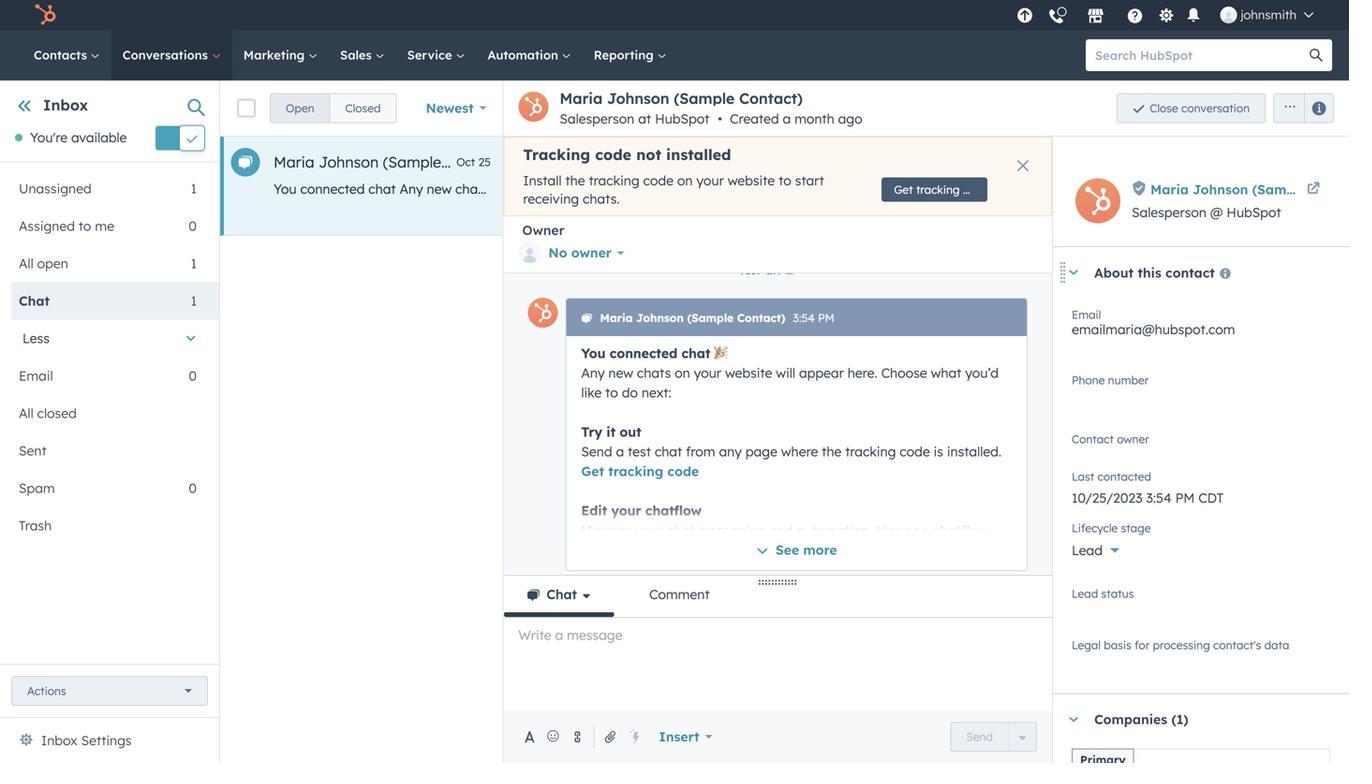 Task type: vqa. For each thing, say whether or not it's contained in the screenshot.
A inside Row
yes



Task type: describe. For each thing, give the bounding box(es) containing it.
edit your chatflow manage your chat messaging and automation. manage chatflow
[[582, 503, 989, 539]]

code inside get tracking code button
[[963, 183, 989, 197]]

any inside you connected chat 🎉 any new chats on your website will appear here. choose what you'd like to do next:
[[582, 365, 605, 382]]

contacts
[[34, 47, 91, 63]]

hubspot image
[[34, 4, 56, 26]]

receiving
[[523, 191, 579, 207]]

choose inside you connected chat 🎉 any new chats on your website will appear here. choose what you'd like to do next:
[[882, 365, 928, 382]]

see more
[[776, 542, 838, 559]]

chats inside row
[[456, 181, 490, 197]]

edit
[[582, 503, 608, 519]]

notifications image
[[1186, 8, 1202, 25]]

1 horizontal spatial chatflow
[[933, 523, 989, 539]]

basis
[[1104, 639, 1132, 653]]

will inside you connected chat 🎉 any new chats on your website will appear here. choose what you'd like to do next:
[[776, 365, 796, 382]]

0 vertical spatial chat
[[19, 293, 50, 309]]

about this contact
[[1095, 265, 1216, 281]]

trash button
[[11, 507, 219, 545]]

about this contact button
[[1054, 247, 1331, 298]]

get inside button
[[894, 183, 914, 197]]

get tracking code button
[[882, 178, 989, 202]]

me
[[95, 218, 114, 234]]

contact owner no owner
[[1072, 433, 1150, 456]]

next: inside you connected chat 🎉 any new chats on your website will appear here. choose what you'd like to do next:
[[642, 385, 672, 401]]

johnson for maria johnson (sample contact) salesperson at hubspot • created a month ago
[[607, 89, 670, 108]]

choose inside row
[[700, 181, 746, 197]]

companies (1)
[[1095, 712, 1189, 728]]

any inside try it out send a test chat from any page where the tracking code is installed. get tracking code
[[719, 444, 742, 460]]

chat button
[[504, 576, 615, 618]]

contacts link
[[22, 30, 111, 81]]

to inside you connected chat 🎉 any new chats on your website will appear here. choose what you'd like to do next:
[[606, 385, 618, 401]]

see more button
[[756, 540, 838, 564]]

spam
[[19, 480, 55, 497]]

(1)
[[1172, 712, 1189, 728]]

url
[[766, 263, 781, 277]]

where inside try it out send a test chat from any page where the tracking code is installed. get tracking code
[[782, 444, 819, 460]]

settings link
[[1155, 5, 1179, 25]]

no owner
[[549, 245, 612, 261]]

send inside try it out send a test chat from any page where the tracking code is installed. get tracking code
[[582, 444, 613, 460]]

contact) for maria johnson (sample contact) salesperson at hubspot • created a month ago
[[740, 89, 803, 108]]

you connected chat any new chats on your website will appear here. choose what you'd like to do next:  try it out  send a test chat from any page where the tracking code is in
[[274, 181, 1350, 197]]

Last contacted text field
[[1072, 481, 1331, 511]]

more
[[804, 542, 838, 559]]

hubspot link
[[22, 4, 70, 26]]

25
[[479, 155, 491, 169]]

inbox settings link
[[41, 730, 132, 753]]

website inside install the tracking code on your website to start receiving chats.
[[728, 172, 775, 189]]

contact) for maria johnson (sample contact) 3:54 pm
[[737, 311, 786, 325]]

closed
[[345, 101, 381, 115]]

website inside you connected chat 🎉 any new chats on your website will appear here. choose what you'd like to do next:
[[725, 365, 773, 382]]

calling icon button
[[1041, 1, 1073, 29]]

installed.
[[948, 444, 1002, 460]]

all closed
[[19, 405, 77, 422]]

to left me
[[79, 218, 91, 234]]

status
[[1102, 587, 1135, 601]]

color
[[673, 582, 704, 598]]

trash
[[19, 518, 52, 534]]

test-url
[[740, 263, 781, 277]]

chat inside "edit your chatflow manage your chat messaging and automation. manage chatflow"
[[667, 523, 695, 539]]

last contacted
[[1072, 470, 1152, 484]]

(sample for maria johnson (sample contact) salesperson at hubspot • created a month ago
[[674, 89, 735, 108]]

to inside live chat from maria johnson (sample contact) with context you connected chat
any new chats on your website will appear here. choose what you'd like to do next:

try it out 
send a test chat from any page where the tracking code is installed: https://app.hubs row
[[845, 181, 858, 197]]

your down get tracking code link
[[636, 523, 664, 539]]

maria johnson (sample conta link
[[1151, 179, 1350, 201]]

customize
[[582, 582, 646, 598]]

connected for you connected chat 🎉 any new chats on your website will appear here. choose what you'd like to do next:
[[610, 346, 678, 362]]

all closed button
[[11, 395, 219, 432]]

you for you connected chat 🎉 any new chats on your website will appear here. choose what you'd like to do next:
[[582, 346, 606, 362]]

johnsmith menu
[[1012, 0, 1327, 30]]

maria johnson (sample contact) salesperson at hubspot • created a month ago
[[560, 89, 863, 127]]

1 vertical spatial hubspot
[[1227, 204, 1282, 221]]

johnsmith
[[1241, 7, 1297, 22]]

send button
[[951, 723, 1009, 753]]

about
[[1095, 265, 1134, 281]]

upgrade image
[[1017, 8, 1034, 25]]

conversations link
[[111, 30, 232, 81]]

data
[[1265, 639, 1290, 653]]

help button
[[1120, 5, 1151, 25]]

Search HubSpot search field
[[1086, 39, 1316, 71]]

0 vertical spatial chatflow
[[646, 503, 702, 519]]

chat inside try it out send a test chat from any page where the tracking code is installed. get tracking code
[[655, 444, 683, 460]]

it inside try it out send a test chat from any page where the tracking code is installed. get tracking code
[[607, 424, 616, 441]]

out inside try it out send a test chat from any page where the tracking code is installed. get tracking code
[[620, 424, 642, 441]]

2 link opens in a new window image from the top
[[785, 265, 796, 277]]

is inside try it out send a test chat from any page where the tracking code is installed. get tracking code
[[934, 444, 944, 460]]

settings
[[81, 733, 132, 749]]

🎉
[[715, 346, 728, 362]]

inbox for inbox
[[43, 96, 88, 114]]

live chat from maria johnson (sample contact) with context you connected chat
any new chats on your website will appear here. choose what you'd like to do next:

try it out 
send a test chat from any page where the tracking code is installed: https://app.hubs row
[[220, 137, 1350, 236]]

0 horizontal spatial and
[[707, 582, 731, 598]]

companies (1) button
[[1054, 695, 1331, 745]]

appear inside row
[[618, 181, 663, 197]]

on inside install the tracking code on your website to start receiving chats.
[[678, 172, 693, 189]]

assigned to me
[[19, 218, 114, 234]]

marketing link
[[232, 30, 329, 81]]

close conversation button
[[1118, 93, 1266, 123]]

appear inside you connected chat 🎉 any new chats on your website will appear here. choose what you'd like to do next:
[[800, 365, 844, 382]]

2 group from the left
[[1266, 93, 1335, 123]]

conta
[[1311, 181, 1350, 198]]

send inside button
[[967, 731, 993, 745]]

widget.
[[846, 582, 891, 598]]

not
[[637, 145, 662, 164]]

your inside install the tracking code on your website to start receiving chats.
[[697, 172, 724, 189]]

1 for unassigned
[[191, 180, 197, 197]]

Phone number text field
[[1072, 370, 1331, 408]]

stage
[[1122, 522, 1151, 536]]

you connected chat 🎉 any new chats on your website will appear here. choose what you'd like to do next:
[[582, 346, 999, 401]]

will inside row
[[595, 181, 614, 197]]

do inside you connected chat 🎉 any new chats on your website will appear here. choose what you'd like to do next:
[[622, 385, 638, 401]]

(sample for maria johnson (sample contact) 3:54 pm
[[688, 311, 734, 325]]

marketplaces button
[[1076, 0, 1116, 30]]

install the tracking code on your website to start receiving chats.
[[523, 172, 825, 207]]

try inside try it out send a test chat from any page where the tracking code is installed. get tracking code
[[582, 424, 603, 441]]

your inside you connected chat 🎉 any new chats on your website will appear here. choose what you'd like to do next:
[[694, 365, 722, 382]]

no inside contact owner no owner
[[1072, 440, 1091, 456]]

get tracking code link
[[582, 464, 699, 480]]

send group
[[951, 723, 1038, 753]]

lead for lead
[[1072, 543, 1103, 559]]

sent button
[[11, 432, 219, 470]]

salesperson @ hubspot
[[1132, 204, 1282, 221]]

0 for spam
[[189, 480, 197, 497]]

and inside "edit your chatflow manage your chat messaging and automation. manage chatflow"
[[769, 523, 793, 539]]

group containing open
[[270, 93, 397, 123]]

number
[[1109, 374, 1149, 388]]

start
[[795, 172, 825, 189]]

out inside row
[[949, 181, 970, 197]]

tracking inside row
[[1237, 181, 1288, 197]]

actions
[[27, 685, 66, 699]]

email for email
[[19, 368, 53, 384]]

lead for lead status
[[1072, 587, 1099, 601]]

1 link opens in a new window image from the top
[[785, 263, 796, 280]]

main content containing maria johnson (sample contact)
[[220, 81, 1350, 764]]

•
[[718, 111, 723, 127]]

contact
[[1166, 265, 1216, 281]]

all for all closed
[[19, 405, 33, 422]]

last
[[1072, 470, 1095, 484]]

style
[[735, 582, 763, 598]]

close conversation
[[1150, 101, 1250, 115]]

conversation
[[1182, 101, 1250, 115]]

0 vertical spatial no
[[549, 245, 568, 261]]

marketplaces image
[[1088, 8, 1105, 25]]

your right edit
[[612, 503, 642, 519]]

closed
[[37, 405, 77, 422]]

owner for no owner
[[572, 245, 612, 261]]

maria johnson (sample conta
[[1151, 181, 1350, 198]]

Closed button
[[330, 93, 397, 123]]

notifications button
[[1182, 5, 1206, 25]]

next: inside row
[[881, 181, 911, 197]]

close
[[1150, 101, 1179, 115]]

lead button
[[1072, 532, 1331, 563]]

caret image for about this contact dropdown button
[[1069, 270, 1080, 275]]

owner for contact owner no owner
[[1118, 433, 1150, 447]]



Task type: locate. For each thing, give the bounding box(es) containing it.
0 horizontal spatial a
[[616, 444, 624, 460]]

email inside email emailmaria@hubspot.com
[[1072, 308, 1102, 322]]

1 horizontal spatial page
[[1138, 181, 1170, 197]]

1 for chat
[[191, 293, 197, 309]]

salesperson up tracking code not installed
[[560, 111, 635, 127]]

calling icon image
[[1048, 9, 1065, 26]]

page up "edit your chatflow manage your chat messaging and automation. manage chatflow"
[[746, 444, 778, 460]]

1 1 from the top
[[191, 180, 197, 197]]

insert
[[659, 729, 700, 746]]

next: up get tracking code link
[[642, 385, 672, 401]]

no owner button up last contacted text field
[[1072, 429, 1331, 460]]

maria for maria johnson (sample contact) 3:54 pm
[[600, 311, 633, 325]]

(sample inside row
[[383, 153, 442, 172]]

get tracking code
[[894, 183, 989, 197]]

is
[[1326, 181, 1336, 197], [934, 444, 944, 460]]

it inside row
[[937, 181, 945, 197]]

maria johnson (sample contact)
[[274, 153, 507, 172]]

no owner button for owner
[[519, 239, 625, 267]]

legal
[[1072, 639, 1101, 653]]

will down tracking code not installed
[[595, 181, 614, 197]]

caret image left companies at the right bottom of page
[[1069, 718, 1080, 722]]

newest button
[[414, 90, 499, 127]]

1 horizontal spatial appear
[[800, 365, 844, 382]]

lead left status
[[1072, 587, 1099, 601]]

0 horizontal spatial you'd
[[784, 181, 817, 197]]

0 horizontal spatial it
[[607, 424, 616, 441]]

0 horizontal spatial appear
[[618, 181, 663, 197]]

johnson for maria johnson (sample contact)
[[319, 153, 379, 172]]

johnson for maria johnson (sample conta
[[1193, 181, 1249, 198]]

johnson for maria johnson (sample contact) 3:54 pm
[[637, 311, 684, 325]]

all open
[[19, 255, 68, 272]]

inbox settings
[[41, 733, 132, 749]]

from up get tracking code link
[[686, 444, 716, 460]]

any inside row
[[400, 181, 423, 197]]

0 vertical spatial appear
[[618, 181, 663, 197]]

a inside try it out send a test chat from any page where the tracking code is installed. get tracking code
[[616, 444, 624, 460]]

maria down open
[[274, 153, 315, 172]]

contact's
[[1214, 639, 1262, 653]]

0 vertical spatial choose
[[700, 181, 746, 197]]

sales
[[340, 47, 376, 63]]

all left closed
[[19, 405, 33, 422]]

what left the "start"
[[750, 181, 780, 197]]

no down owner
[[549, 245, 568, 261]]

code inside install the tracking code on your website to start receiving chats.
[[644, 172, 674, 189]]

test down close "image"
[[1020, 181, 1043, 197]]

1 horizontal spatial no owner button
[[1072, 429, 1331, 460]]

0 horizontal spatial salesperson
[[560, 111, 635, 127]]

1 caret image from the top
[[1069, 270, 1080, 275]]

pm
[[818, 311, 835, 325]]

phone
[[1072, 374, 1105, 388]]

hubspot down maria johnson (sample conta link on the top
[[1227, 204, 1282, 221]]

0 horizontal spatial any
[[719, 444, 742, 460]]

all inside button
[[19, 405, 33, 422]]

0 for assigned to me
[[189, 218, 197, 234]]

you'd down month
[[784, 181, 817, 197]]

0 horizontal spatial test
[[628, 444, 651, 460]]

from up the about
[[1078, 181, 1107, 197]]

from inside try it out send a test chat from any page where the tracking code is installed. get tracking code
[[686, 444, 716, 460]]

do up get tracking code link
[[622, 385, 638, 401]]

get
[[894, 183, 914, 197], [582, 464, 605, 480]]

is left "installed."
[[934, 444, 944, 460]]

at
[[639, 111, 652, 127]]

1 vertical spatial inbox
[[41, 733, 78, 749]]

test inside try it out send a test chat from any page where the tracking code is installed. get tracking code
[[628, 444, 651, 460]]

0 horizontal spatial out
[[620, 424, 642, 441]]

the up receiving
[[566, 172, 585, 189]]

0 horizontal spatial page
[[746, 444, 778, 460]]

service
[[407, 47, 456, 63]]

salesperson
[[560, 111, 635, 127], [1132, 204, 1207, 221]]

1 horizontal spatial here.
[[848, 365, 878, 382]]

try inside row
[[915, 181, 933, 197]]

what
[[750, 181, 780, 197], [931, 365, 962, 382]]

lead down the "lifecycle"
[[1072, 543, 1103, 559]]

website inside row
[[544, 181, 591, 197]]

0 horizontal spatial what
[[750, 181, 780, 197]]

is inside row
[[1326, 181, 1336, 197]]

maria up 'salesperson @ hubspot'
[[1151, 181, 1189, 198]]

maria for maria johnson (sample contact)
[[274, 153, 315, 172]]

the inside live chat from maria johnson (sample contact) with context you connected chat
any new chats on your website will appear here. choose what you'd like to do next:

try it out 
send a test chat from any page where the tracking code is installed: https://app.hubs row
[[1214, 181, 1234, 197]]

like inside you connected chat 🎉 any new chats on your website will appear here. choose what you'd like to do next:
[[582, 385, 602, 401]]

no owner button down owner
[[519, 239, 625, 267]]

0 vertical spatial caret image
[[1069, 270, 1080, 275]]

do inside row
[[862, 181, 878, 197]]

tracking
[[589, 172, 640, 189], [1237, 181, 1288, 197], [917, 183, 960, 197], [846, 444, 896, 460], [609, 464, 664, 480]]

1 vertical spatial any
[[719, 444, 742, 460]]

1 vertical spatial next:
[[642, 385, 672, 401]]

conversations
[[123, 47, 212, 63]]

open
[[37, 255, 68, 272]]

0 horizontal spatial from
[[686, 444, 716, 460]]

the
[[566, 172, 585, 189], [1214, 181, 1234, 197], [822, 444, 842, 460], [649, 582, 669, 598]]

customize the color and style of your chat widget.
[[582, 582, 894, 598]]

0 up all closed button
[[189, 368, 197, 384]]

0 vertical spatial what
[[750, 181, 780, 197]]

you're available image
[[15, 134, 22, 142]]

2 vertical spatial contact)
[[737, 311, 786, 325]]

0 vertical spatial it
[[937, 181, 945, 197]]

email down less
[[19, 368, 53, 384]]

(sample for maria johnson (sample conta
[[1253, 181, 1307, 198]]

chats down oct 25
[[456, 181, 490, 197]]

the up automation. on the right bottom of the page
[[822, 444, 842, 460]]

0 horizontal spatial next:
[[642, 385, 672, 401]]

1 horizontal spatial new
[[609, 365, 634, 382]]

1 vertical spatial send
[[582, 444, 613, 460]]

your inside row
[[512, 181, 540, 197]]

no owner button
[[519, 239, 625, 267], [1072, 429, 1331, 460]]

contact) for maria johnson (sample contact)
[[446, 153, 507, 172]]

(sample
[[674, 89, 735, 108], [383, 153, 442, 172], [1253, 181, 1307, 198], [688, 311, 734, 325]]

all left open
[[19, 255, 33, 272]]

contact) up 'created'
[[740, 89, 803, 108]]

maria johnson (sample contact) 3:54 pm
[[600, 311, 835, 325]]

1 vertical spatial lead
[[1072, 587, 1099, 601]]

test up get tracking code link
[[628, 444, 651, 460]]

test
[[1020, 181, 1043, 197], [628, 444, 651, 460]]

1 horizontal spatial out
[[949, 181, 970, 197]]

maria down no owner
[[600, 311, 633, 325]]

1 lead from the top
[[1072, 543, 1103, 559]]

1 all from the top
[[19, 255, 33, 272]]

page inside row
[[1138, 181, 1170, 197]]

1 vertical spatial test
[[628, 444, 651, 460]]

manage right automation. on the right bottom of the page
[[876, 523, 929, 539]]

johnson inside maria johnson (sample contact) salesperson at hubspot • created a month ago
[[607, 89, 670, 108]]

you're
[[30, 130, 68, 146]]

manage chatflow link
[[876, 523, 989, 539]]

1 vertical spatial contact)
[[446, 153, 507, 172]]

any
[[400, 181, 423, 197], [582, 365, 605, 382]]

see
[[776, 542, 800, 559]]

1 vertical spatial try
[[582, 424, 603, 441]]

maria up the tracking at the left
[[560, 89, 603, 108]]

like down month
[[821, 181, 842, 197]]

chats inside you connected chat 🎉 any new chats on your website will appear here. choose what you'd like to do next:
[[637, 365, 671, 382]]

any up messaging
[[719, 444, 742, 460]]

(sample for maria johnson (sample contact)
[[383, 153, 442, 172]]

a right get tracking code
[[1008, 181, 1016, 197]]

will
[[595, 181, 614, 197], [776, 365, 796, 382]]

you inside you connected chat 🎉 any new chats on your website will appear here. choose what you'd like to do next:
[[582, 346, 606, 362]]

0 vertical spatial chats
[[456, 181, 490, 197]]

you'd up "installed."
[[966, 365, 999, 382]]

on down installed
[[678, 172, 693, 189]]

like inside live chat from maria johnson (sample contact) with context you connected chat
any new chats on your website will appear here. choose what you'd like to do next:

try it out 
send a test chat from any page where the tracking code is installed: https://app.hubs row
[[821, 181, 842, 197]]

contact) down 'newest' popup button
[[446, 153, 507, 172]]

1 vertical spatial connected
[[610, 346, 678, 362]]

your down 🎉
[[694, 365, 722, 382]]

1 vertical spatial salesperson
[[1132, 204, 1207, 221]]

0 right me
[[189, 218, 197, 234]]

0 horizontal spatial here.
[[666, 181, 696, 197]]

1 vertical spatial no owner button
[[1072, 429, 1331, 460]]

connected for you connected chat any new chats on your website will appear here. choose what you'd like to do next:  try it out  send a test chat from any page where the tracking code is in
[[300, 181, 365, 197]]

and up see
[[769, 523, 793, 539]]

your right the of
[[783, 582, 811, 598]]

1 vertical spatial it
[[607, 424, 616, 441]]

0 vertical spatial new
[[427, 181, 452, 197]]

0 vertical spatial test
[[1020, 181, 1043, 197]]

1 horizontal spatial try
[[915, 181, 933, 197]]

(sample left oct
[[383, 153, 442, 172]]

contact) inside row
[[446, 153, 507, 172]]

chats.
[[583, 191, 620, 207]]

for
[[1135, 639, 1150, 653]]

Open button
[[270, 93, 330, 123]]

page up 'salesperson @ hubspot'
[[1138, 181, 1170, 197]]

0 horizontal spatial is
[[934, 444, 944, 460]]

1 horizontal spatial hubspot
[[1227, 204, 1282, 221]]

owner up last contacted
[[1094, 440, 1132, 456]]

tracking inside install the tracking code on your website to start receiving chats.
[[589, 172, 640, 189]]

what inside you connected chat 🎉 any new chats on your website will appear here. choose what you'd like to do next:
[[931, 365, 962, 382]]

2 vertical spatial send
[[967, 731, 993, 745]]

1 horizontal spatial and
[[769, 523, 793, 539]]

1 manage from the left
[[582, 523, 632, 539]]

to up get tracking code link
[[606, 385, 618, 401]]

2 1 from the top
[[191, 255, 197, 272]]

a left month
[[783, 111, 791, 127]]

email for email emailmaria@hubspot.com
[[1072, 308, 1102, 322]]

1 0 from the top
[[189, 218, 197, 234]]

you're available
[[30, 130, 127, 146]]

help image
[[1127, 8, 1144, 25]]

chat left customize
[[547, 587, 577, 603]]

0 vertical spatial do
[[862, 181, 878, 197]]

0 horizontal spatial you
[[274, 181, 297, 197]]

inbox for inbox settings
[[41, 733, 78, 749]]

0 horizontal spatial new
[[427, 181, 452, 197]]

1 horizontal spatial group
[[1266, 93, 1335, 123]]

chatflow down get tracking code link
[[646, 503, 702, 519]]

you
[[274, 181, 297, 197], [582, 346, 606, 362]]

connected
[[300, 181, 365, 197], [610, 346, 678, 362]]

out
[[949, 181, 970, 197], [620, 424, 642, 441]]

2 vertical spatial 1
[[191, 293, 197, 309]]

you'd inside row
[[784, 181, 817, 197]]

0 horizontal spatial chat
[[19, 293, 50, 309]]

1 horizontal spatial no
[[1072, 440, 1091, 456]]

group
[[270, 93, 397, 123], [1266, 93, 1335, 123]]

main content
[[220, 81, 1350, 764]]

created
[[730, 111, 780, 127]]

any inside row
[[1111, 181, 1134, 197]]

group down sales
[[270, 93, 397, 123]]

link opens in a new window image
[[785, 263, 796, 280], [785, 265, 796, 277]]

0 vertical spatial like
[[821, 181, 842, 197]]

appear
[[618, 181, 663, 197], [800, 365, 844, 382]]

all for all open
[[19, 255, 33, 272]]

email down the about
[[1072, 308, 1102, 322]]

chat
[[19, 293, 50, 309], [547, 587, 577, 603]]

maria inside maria johnson (sample conta link
[[1151, 181, 1189, 198]]

hubspot inside maria johnson (sample contact) salesperson at hubspot • created a month ago
[[655, 111, 710, 127]]

the up "@"
[[1214, 181, 1234, 197]]

caret image inside about this contact dropdown button
[[1069, 270, 1080, 275]]

inbox inside inbox settings "link"
[[41, 733, 78, 749]]

0 vertical spatial contact)
[[740, 89, 803, 108]]

0 horizontal spatial any
[[400, 181, 423, 197]]

0 horizontal spatial connected
[[300, 181, 365, 197]]

johnsmith button
[[1209, 0, 1325, 30]]

contact) left 3:54
[[737, 311, 786, 325]]

2 caret image from the top
[[1069, 718, 1080, 722]]

a inside maria johnson (sample contact) salesperson at hubspot • created a month ago
[[783, 111, 791, 127]]

0 horizontal spatial choose
[[700, 181, 746, 197]]

from inside row
[[1078, 181, 1107, 197]]

0 vertical spatial you'd
[[784, 181, 817, 197]]

0 horizontal spatial where
[[782, 444, 819, 460]]

get inside try it out send a test chat from any page where the tracking code is installed. get tracking code
[[582, 464, 605, 480]]

1 horizontal spatial manage
[[876, 523, 929, 539]]

this
[[1138, 265, 1162, 281]]

connected inside row
[[300, 181, 365, 197]]

lifecycle
[[1072, 522, 1118, 536]]

on
[[678, 172, 693, 189], [493, 181, 509, 197], [675, 365, 691, 382]]

1 vertical spatial will
[[776, 365, 796, 382]]

1 vertical spatial a
[[1008, 181, 1016, 197]]

month
[[795, 111, 835, 127]]

1 horizontal spatial it
[[937, 181, 945, 197]]

chat inside you connected chat 🎉 any new chats on your website will appear here. choose what you'd like to do next:
[[682, 346, 711, 362]]

ago
[[839, 111, 863, 127]]

install
[[523, 172, 562, 189]]

unassigned
[[19, 180, 92, 197]]

1 vertical spatial from
[[686, 444, 716, 460]]

1 horizontal spatial next:
[[881, 181, 911, 197]]

1 group from the left
[[270, 93, 397, 123]]

appear down pm
[[800, 365, 844, 382]]

0 for email
[[189, 368, 197, 384]]

you'd inside you connected chat 🎉 any new chats on your website will appear here. choose what you'd like to do next:
[[966, 365, 999, 382]]

1 vertical spatial choose
[[882, 365, 928, 382]]

on down maria johnson (sample contact) 3:54 pm
[[675, 365, 691, 382]]

here. inside you connected chat 🎉 any new chats on your website will appear here. choose what you'd like to do next:
[[848, 365, 878, 382]]

manage down edit
[[582, 523, 632, 539]]

2 manage from the left
[[876, 523, 929, 539]]

john smith image
[[1221, 7, 1238, 23]]

the inside install the tracking code on your website to start receiving chats.
[[566, 172, 585, 189]]

1 vertical spatial new
[[609, 365, 634, 382]]

inbox up you're available
[[43, 96, 88, 114]]

try it out send a test chat from any page where the tracking code is installed. get tracking code
[[582, 424, 1002, 480]]

johnson inside row
[[319, 153, 379, 172]]

inbox
[[43, 96, 88, 114], [41, 733, 78, 749]]

caret image
[[1069, 270, 1080, 275], [1069, 718, 1080, 722]]

maria inside maria johnson (sample contact) salesperson at hubspot • created a month ago
[[560, 89, 603, 108]]

2 vertical spatial a
[[616, 444, 624, 460]]

chats
[[456, 181, 490, 197], [637, 365, 671, 382]]

connected inside you connected chat 🎉 any new chats on your website will appear here. choose what you'd like to do next:
[[610, 346, 678, 362]]

page inside try it out send a test chat from any page where the tracking code is installed. get tracking code
[[746, 444, 778, 460]]

and left style
[[707, 582, 731, 598]]

@
[[1211, 204, 1224, 221]]

0 vertical spatial inbox
[[43, 96, 88, 114]]

to inside install the tracking code on your website to start receiving chats.
[[779, 172, 792, 189]]

inbox left settings
[[41, 733, 78, 749]]

tracking code not installed alert
[[504, 137, 1053, 217]]

website left the "start"
[[728, 172, 775, 189]]

where inside row
[[1173, 181, 1210, 197]]

caret image for the companies (1) dropdown button
[[1069, 718, 1080, 722]]

emailmaria@hubspot.com
[[1072, 322, 1236, 338]]

less
[[22, 330, 50, 347]]

tracking code not installed
[[523, 145, 732, 164]]

0 down 'sent' "button"
[[189, 480, 197, 497]]

is left in
[[1326, 181, 1336, 197]]

maria for maria johnson (sample contact) salesperson at hubspot • created a month ago
[[560, 89, 603, 108]]

website down the tracking at the left
[[544, 181, 591, 197]]

0 vertical spatial connected
[[300, 181, 365, 197]]

your down installed
[[697, 172, 724, 189]]

(sample inside maria johnson (sample contact) salesperson at hubspot • created a month ago
[[674, 89, 735, 108]]

in
[[1339, 181, 1350, 197]]

where
[[1173, 181, 1210, 197], [782, 444, 819, 460]]

comment button
[[626, 576, 734, 618]]

here. inside row
[[666, 181, 696, 197]]

you'd
[[784, 181, 817, 197], [966, 365, 999, 382]]

where up "edit your chatflow manage your chat messaging and automation. manage chatflow"
[[782, 444, 819, 460]]

0 horizontal spatial do
[[622, 385, 638, 401]]

your
[[697, 172, 724, 189], [512, 181, 540, 197], [694, 365, 722, 382], [612, 503, 642, 519], [636, 523, 664, 539], [783, 582, 811, 598]]

on left install
[[493, 181, 509, 197]]

1 vertical spatial page
[[746, 444, 778, 460]]

0 horizontal spatial hubspot
[[655, 111, 710, 127]]

any up the about
[[1111, 181, 1134, 197]]

0 vertical spatial here.
[[666, 181, 696, 197]]

chat up less
[[19, 293, 50, 309]]

(sample left conta on the top right
[[1253, 181, 1307, 198]]

chat inside button
[[547, 587, 577, 603]]

0 vertical spatial is
[[1326, 181, 1336, 197]]

where up 'salesperson @ hubspot'
[[1173, 181, 1210, 197]]

to
[[779, 172, 792, 189], [845, 181, 858, 197], [79, 218, 91, 234], [606, 385, 618, 401]]

2 0 from the top
[[189, 368, 197, 384]]

automation
[[488, 47, 562, 63]]

1 vertical spatial like
[[582, 385, 602, 401]]

chatflow down "installed."
[[933, 523, 989, 539]]

close image
[[1018, 160, 1029, 172]]

the inside try it out send a test chat from any page where the tracking code is installed. get tracking code
[[822, 444, 842, 460]]

oct 25
[[457, 155, 491, 169]]

you inside row
[[274, 181, 297, 197]]

actions button
[[11, 677, 208, 707]]

send inside row
[[973, 181, 1004, 197]]

(sample up 🎉
[[688, 311, 734, 325]]

connected down maria johnson (sample contact)
[[300, 181, 365, 197]]

do right the "start"
[[862, 181, 878, 197]]

salesperson left "@"
[[1132, 204, 1207, 221]]

on inside row
[[493, 181, 509, 197]]

website down 🎉
[[725, 365, 773, 382]]

1 vertical spatial you
[[582, 346, 606, 362]]

1 horizontal spatial choose
[[882, 365, 928, 382]]

reporting link
[[583, 30, 678, 81]]

3 1 from the top
[[191, 293, 197, 309]]

1 for all open
[[191, 255, 197, 272]]

1 horizontal spatial like
[[821, 181, 842, 197]]

caret image inside the companies (1) dropdown button
[[1069, 718, 1080, 722]]

test inside row
[[1020, 181, 1043, 197]]

group down search button
[[1266, 93, 1335, 123]]

caret image left the about
[[1069, 270, 1080, 275]]

no owner button for contact owner
[[1072, 429, 1331, 460]]

0 vertical spatial and
[[769, 523, 793, 539]]

0 vertical spatial salesperson
[[560, 111, 635, 127]]

to left the "start"
[[779, 172, 792, 189]]

you for you connected chat any new chats on your website will appear here. choose what you'd like to do next:  try it out  send a test chat from any page where the tracking code is in
[[274, 181, 297, 197]]

1 vertical spatial what
[[931, 365, 962, 382]]

what up "installed."
[[931, 365, 962, 382]]

0 vertical spatial where
[[1173, 181, 1210, 197]]

1 horizontal spatial where
[[1173, 181, 1210, 197]]

owner up contacted
[[1118, 433, 1150, 447]]

lifecycle stage
[[1072, 522, 1151, 536]]

phone number
[[1072, 374, 1149, 388]]

maria for maria johnson (sample conta
[[1151, 181, 1189, 198]]

salesperson inside maria johnson (sample contact) salesperson at hubspot • created a month ago
[[560, 111, 635, 127]]

to right the "start"
[[845, 181, 858, 197]]

1 horizontal spatial email
[[1072, 308, 1102, 322]]

contact
[[1072, 433, 1114, 447]]

1 horizontal spatial any
[[1111, 181, 1134, 197]]

search image
[[1310, 49, 1324, 62]]

1 vertical spatial 0
[[189, 368, 197, 384]]

hubspot right at
[[655, 111, 710, 127]]

1 vertical spatial all
[[19, 405, 33, 422]]

no up last
[[1072, 440, 1091, 456]]

email emailmaria@hubspot.com
[[1072, 308, 1236, 338]]

open
[[286, 101, 315, 115]]

1 horizontal spatial salesperson
[[1132, 204, 1207, 221]]

connected left 🎉
[[610, 346, 678, 362]]

owner
[[572, 245, 612, 261], [1118, 433, 1150, 447], [1094, 440, 1132, 456]]

your up owner
[[512, 181, 540, 197]]

2 lead from the top
[[1072, 587, 1099, 601]]

search button
[[1301, 39, 1333, 71]]

1 vertical spatial is
[[934, 444, 944, 460]]

lead
[[1072, 543, 1103, 559], [1072, 587, 1099, 601]]

2 all from the top
[[19, 405, 33, 422]]

a up get tracking code link
[[616, 444, 624, 460]]

appear down not
[[618, 181, 663, 197]]

3 0 from the top
[[189, 480, 197, 497]]

new inside row
[[427, 181, 452, 197]]

0 horizontal spatial manage
[[582, 523, 632, 539]]

code inside live chat from maria johnson (sample contact) with context you connected chat
any new chats on your website will appear here. choose what you'd like to do next:

try it out 
send a test chat from any page where the tracking code is installed: https://app.hubs row
[[1292, 181, 1322, 197]]

messaging
[[698, 523, 766, 539]]

upgrade link
[[1014, 5, 1037, 25]]

hubspot
[[655, 111, 710, 127], [1227, 204, 1282, 221]]

1 horizontal spatial do
[[862, 181, 878, 197]]

automation.
[[797, 523, 872, 539]]

contact) inside maria johnson (sample contact) salesperson at hubspot • created a month ago
[[740, 89, 803, 108]]

the left color
[[649, 582, 669, 598]]

1 vertical spatial chat
[[547, 587, 577, 603]]

on inside you connected chat 🎉 any new chats on your website will appear here. choose what you'd like to do next:
[[675, 365, 691, 382]]

3:54
[[793, 311, 815, 325]]

test-url link
[[740, 261, 817, 280]]

new inside you connected chat 🎉 any new chats on your website will appear here. choose what you'd like to do next:
[[609, 365, 634, 382]]

0 vertical spatial no owner button
[[519, 239, 625, 267]]

1 horizontal spatial you
[[582, 346, 606, 362]]

(sample up •
[[674, 89, 735, 108]]

1 horizontal spatial chat
[[547, 587, 577, 603]]

a inside row
[[1008, 181, 1016, 197]]

like up get tracking code link
[[582, 385, 602, 401]]

next: right the "start"
[[881, 181, 911, 197]]

settings image
[[1158, 8, 1175, 25]]

maria inside live chat from maria johnson (sample contact) with context you connected chat
any new chats on your website will appear here. choose what you'd like to do next:

try it out 
send a test chat from any page where the tracking code is installed: https://app.hubs row
[[274, 153, 315, 172]]

tracking inside button
[[917, 183, 960, 197]]

do
[[862, 181, 878, 197], [622, 385, 638, 401]]

0 horizontal spatial group
[[270, 93, 397, 123]]

what inside row
[[750, 181, 780, 197]]

lead inside popup button
[[1072, 543, 1103, 559]]

owner down chats.
[[572, 245, 612, 261]]

will down 3:54
[[776, 365, 796, 382]]

chats down maria johnson (sample contact) 3:54 pm
[[637, 365, 671, 382]]



